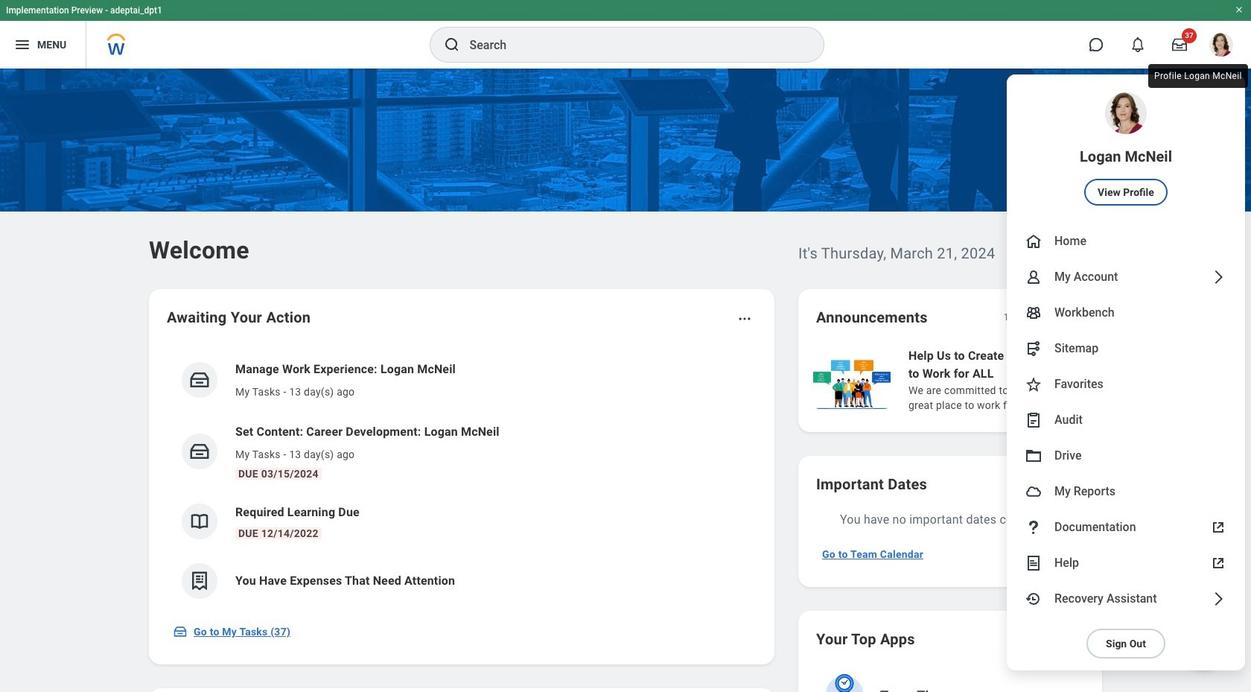 Task type: locate. For each thing, give the bounding box(es) containing it.
status
[[1004, 311, 1028, 323]]

11 menu item from the top
[[1007, 545, 1246, 581]]

inbox large image
[[1173, 37, 1188, 52]]

paste image
[[1025, 411, 1043, 429]]

contact card matrix manager image
[[1025, 304, 1043, 322]]

justify image
[[13, 36, 31, 54]]

5 menu item from the top
[[1007, 331, 1246, 367]]

chevron right small image
[[1066, 310, 1080, 325]]

search image
[[443, 36, 461, 54]]

1 vertical spatial inbox image
[[189, 440, 211, 463]]

related actions image
[[738, 311, 753, 326]]

folder open image
[[1025, 447, 1043, 465]]

8 menu item from the top
[[1007, 438, 1246, 474]]

7 menu item from the top
[[1007, 402, 1246, 438]]

main content
[[0, 69, 1252, 692]]

close environment banner image
[[1235, 5, 1244, 14]]

6 menu item from the top
[[1007, 367, 1246, 402]]

user image
[[1025, 268, 1043, 286]]

tooltip
[[1146, 61, 1252, 91]]

notifications large image
[[1131, 37, 1146, 52]]

document image
[[1025, 554, 1043, 572]]

inbox image
[[189, 369, 211, 391], [189, 440, 211, 463], [173, 624, 188, 639]]

1 horizontal spatial list
[[811, 346, 1252, 414]]

chevron left small image
[[1039, 310, 1054, 325]]

menu item
[[1007, 75, 1246, 224], [1007, 224, 1246, 259], [1007, 259, 1246, 295], [1007, 295, 1246, 331], [1007, 331, 1246, 367], [1007, 367, 1246, 402], [1007, 402, 1246, 438], [1007, 438, 1246, 474], [1007, 474, 1246, 510], [1007, 510, 1246, 545], [1007, 545, 1246, 581]]

ext link image
[[1210, 519, 1228, 536]]

avatar image
[[1025, 483, 1043, 501]]

banner
[[0, 0, 1252, 671]]

endpoints image
[[1025, 340, 1043, 358]]

x image
[[1219, 528, 1230, 539]]

list
[[811, 346, 1252, 414], [167, 349, 757, 611]]

menu
[[1007, 75, 1246, 671]]



Task type: describe. For each thing, give the bounding box(es) containing it.
9 menu item from the top
[[1007, 474, 1246, 510]]

Search Workday  search field
[[470, 28, 793, 61]]

0 horizontal spatial list
[[167, 349, 757, 611]]

4 menu item from the top
[[1007, 295, 1246, 331]]

2 vertical spatial inbox image
[[173, 624, 188, 639]]

chevron right image
[[1210, 268, 1228, 286]]

logan mcneil image
[[1210, 33, 1234, 57]]

star image
[[1025, 376, 1043, 393]]

dashboard expenses image
[[189, 570, 211, 592]]

book open image
[[189, 510, 211, 533]]

3 menu item from the top
[[1007, 259, 1246, 295]]

2 menu item from the top
[[1007, 224, 1246, 259]]

10 menu item from the top
[[1007, 510, 1246, 545]]

ext link image
[[1210, 554, 1228, 572]]

home image
[[1025, 232, 1043, 250]]

1 menu item from the top
[[1007, 75, 1246, 224]]

question image
[[1025, 519, 1043, 536]]

0 vertical spatial inbox image
[[189, 369, 211, 391]]



Task type: vqa. For each thing, say whether or not it's contained in the screenshot.
justify image
yes



